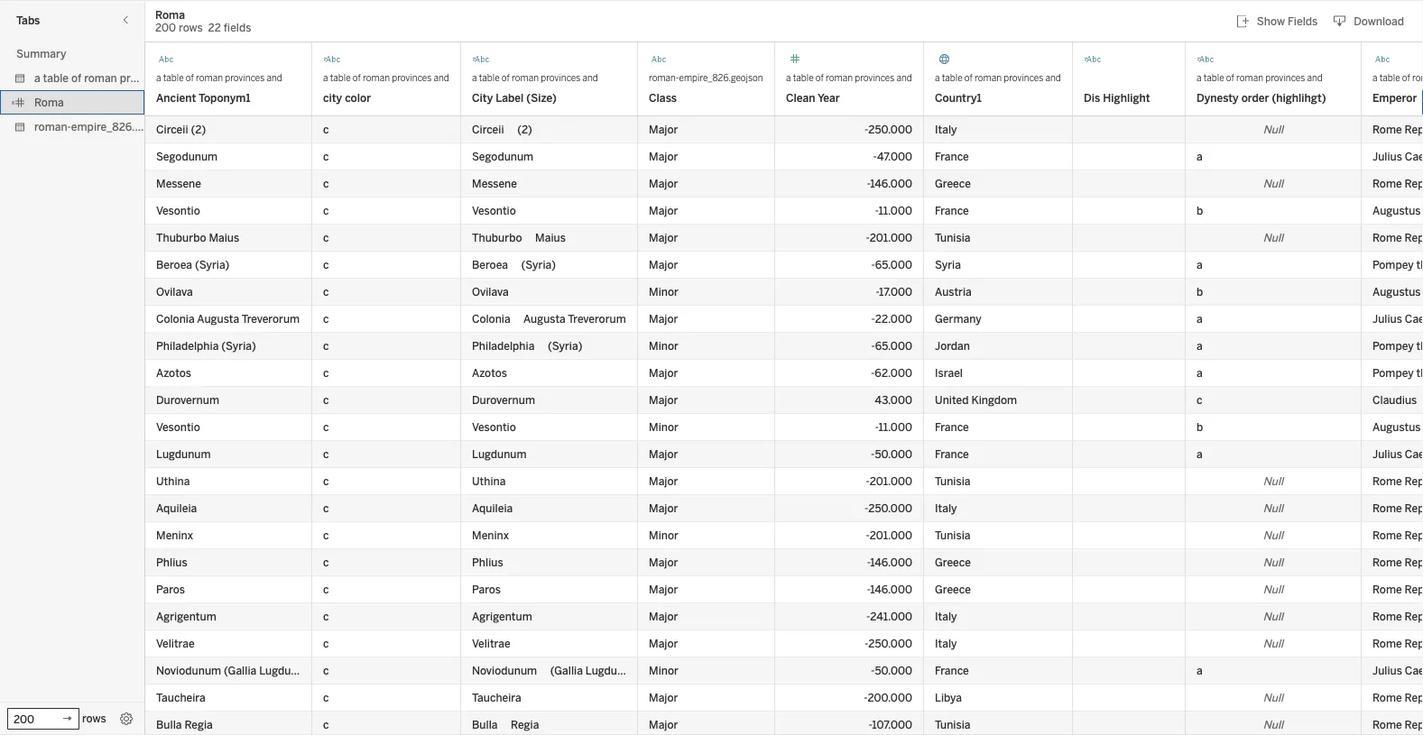 Task type: describe. For each thing, give the bounding box(es) containing it.
rep for velitrae
[[1405, 638, 1423, 651]]

rep for thuburbo     maius
[[1405, 232, 1423, 245]]

and inside a table of roman provinces and city label (size)
[[583, 72, 598, 83]]

-201.000 for meninx
[[866, 529, 913, 542]]

1 string image from the left
[[156, 51, 174, 69]]

philadelphia for philadelphia     (syria)
[[472, 340, 535, 353]]

row containing messene
[[145, 171, 1423, 198]]

4 julius from the top
[[1373, 665, 1403, 678]]

-107.000
[[869, 719, 913, 732]]

france for row containing noviodunum (gallia lugdunensis)
[[935, 665, 969, 678]]

france for row containing segodunum
[[935, 150, 969, 163]]

table down geographic icon at the right top of the page
[[942, 72, 963, 83]]

kingdom
[[972, 394, 1017, 407]]

rome for messene
[[1373, 177, 1402, 190]]

null for thuburbo     maius
[[1263, 232, 1284, 245]]

row containing agrigentum
[[145, 604, 1423, 631]]

table down number icon
[[793, 72, 814, 83]]

a table of roman provinces and city label (size)
[[472, 72, 598, 105]]

roman up country1
[[975, 72, 1002, 83]]

italy for agrigentum
[[935, 611, 957, 624]]

toponym1
[[198, 92, 251, 105]]

united
[[935, 394, 969, 407]]

row group containing summary
[[0, 42, 190, 139]]

241.000
[[870, 611, 913, 624]]

rome for aquileia
[[1373, 502, 1402, 515]]

2 taucheira from the left
[[472, 692, 521, 705]]

cae for colonia     augusta treverorum
[[1405, 313, 1423, 326]]

major for durovernum
[[649, 394, 678, 407]]

2 lugdunum from the left
[[472, 448, 527, 461]]

thuburbo     maius
[[472, 232, 566, 245]]

roman- inside the roman-empire_826.geojson table element
[[34, 120, 71, 133]]

4 cae from the top
[[1405, 665, 1423, 678]]

city
[[472, 92, 493, 105]]

color
[[345, 92, 371, 105]]

201.000 for meninx
[[870, 529, 913, 542]]

200.000
[[868, 692, 913, 705]]

a table of roman provinces and for city color
[[323, 72, 449, 83]]

5 minor from the top
[[649, 665, 679, 678]]

rep for phlius
[[1405, 556, 1423, 570]]

dynesty
[[1197, 92, 1239, 105]]

2 messene from the left
[[472, 177, 517, 190]]

italy for velitrae
[[935, 638, 957, 651]]

highlight
[[1103, 92, 1150, 105]]

a table of roman provinces and ancient toponym1
[[156, 72, 282, 105]]

clean
[[786, 92, 816, 105]]

row containing thuburbo maius
[[145, 225, 1423, 252]]

1 string image from the left
[[323, 51, 341, 69]]

major for segodunum
[[649, 150, 678, 163]]

israel
[[935, 367, 963, 380]]

1 paros from the left
[[156, 584, 185, 597]]

(gallia for c
[[224, 665, 257, 678]]

of inside a table of roman provinces and city label (size)
[[502, 72, 510, 83]]

tunisia for bulla     regia
[[935, 719, 971, 732]]

philadelphia (syria)
[[156, 340, 256, 353]]

show
[[1257, 15, 1285, 28]]

2 string image from the left
[[649, 51, 667, 69]]

2 velitrae from the left
[[472, 638, 511, 651]]

2 azotos from the left
[[472, 367, 507, 380]]

roman inside the a table of roman provinces and ancient toponym1
[[196, 72, 223, 83]]

fields
[[224, 21, 251, 34]]

rome for velitrae
[[1373, 638, 1402, 651]]

62.000
[[875, 367, 913, 380]]

beroea for beroea (syria)
[[156, 259, 192, 272]]

class
[[649, 92, 677, 105]]

1 augustus from the top
[[1373, 204, 1421, 218]]

bulla regia
[[156, 719, 213, 732]]

treverorum for colonia augusta treverorum
[[242, 313, 300, 326]]

empire_826.geojson inside row group
[[71, 120, 175, 133]]

rome rep for circeii     (2)
[[1373, 123, 1423, 136]]

null for paros
[[1263, 584, 1284, 597]]

(2) for circeii (2)
[[191, 123, 206, 136]]

greece for messene
[[935, 177, 971, 190]]

beroea for beroea     (syria)
[[472, 259, 508, 272]]

major for colonia     augusta treverorum
[[649, 313, 678, 326]]

year
[[818, 92, 840, 105]]

vesontio up thuburbo     maius
[[472, 204, 516, 218]]

row containing taucheira
[[145, 685, 1423, 712]]

colonia     augusta treverorum
[[472, 313, 626, 326]]

rome for taucheira
[[1373, 692, 1402, 705]]

france for 4th row
[[935, 204, 969, 218]]

row containing philadelphia (syria)
[[145, 333, 1423, 360]]

cae for segodunum
[[1405, 150, 1423, 163]]

-22.000
[[871, 313, 913, 326]]

2 uthina from the left
[[472, 475, 506, 488]]

-241.000
[[866, 611, 913, 624]]

noviodunum (gallia lugdunensis) c
[[156, 665, 329, 678]]

summary
[[16, 47, 66, 60]]

circeii     (2)
[[472, 123, 532, 136]]

row containing azotos
[[145, 360, 1423, 387]]

2 meninx from the left
[[472, 529, 509, 542]]

circeii for circeii     (2)
[[472, 123, 504, 136]]

1 taucheira from the left
[[156, 692, 206, 705]]

null for messene
[[1263, 177, 1284, 190]]

11.000 for major
[[879, 204, 913, 218]]

dynesty order (highlihgt)
[[1197, 92, 1326, 105]]

show fields
[[1257, 15, 1318, 28]]

ancient
[[156, 92, 196, 105]]

thuburbo for thuburbo maius
[[156, 232, 206, 245]]

th for jordan
[[1417, 340, 1423, 353]]

107.000
[[872, 719, 913, 732]]

jordan
[[935, 340, 970, 353]]

null for circeii     (2)
[[1263, 123, 1284, 136]]

(size)
[[527, 92, 557, 105]]

provinces inside a table of roman provinces and city label (size)
[[541, 72, 581, 83]]

germany
[[935, 313, 982, 326]]

dis highlight
[[1084, 92, 1150, 105]]

noviodunum for noviodunum (gallia lugdunensis) c
[[156, 665, 221, 678]]

50.000 for major
[[875, 448, 913, 461]]

2 b from the top
[[1197, 286, 1203, 299]]

rome rep for taucheira
[[1373, 692, 1423, 705]]

colonia augusta treverorum
[[156, 313, 300, 326]]

major for circeii     (2)
[[649, 123, 678, 136]]

united kingdom
[[935, 394, 1017, 407]]

1 meninx from the left
[[156, 529, 193, 542]]

2 aquileia from the left
[[472, 502, 513, 515]]

(2) for circeii     (2)
[[517, 123, 532, 136]]

146.000 for phlius
[[870, 556, 913, 570]]

row containing meninx
[[145, 523, 1423, 550]]

1 messene from the left
[[156, 177, 201, 190]]

1 azotos from the left
[[156, 367, 191, 380]]

dis
[[1084, 92, 1101, 105]]

row containing phlius
[[145, 550, 1423, 577]]

1 segodunum from the left
[[156, 150, 218, 163]]

row containing noviodunum (gallia lugdunensis)
[[145, 658, 1423, 685]]

-47.000
[[873, 150, 913, 163]]

3 augustus from the top
[[1373, 421, 1421, 434]]

julius for segodunum
[[1373, 150, 1403, 163]]

fields
[[1288, 15, 1318, 28]]

rows inside roma 200 rows  22 fields
[[179, 21, 203, 34]]

rome rep for aquileia
[[1373, 502, 1423, 515]]

julius for lugdunum
[[1373, 448, 1403, 461]]

beroea     (syria)
[[472, 259, 556, 272]]

france for 12th row from the bottom
[[935, 421, 969, 434]]

a inside a table of roman provinces and city label (size)
[[472, 72, 477, 83]]

1 lugdunum from the left
[[156, 448, 211, 461]]

claudius
[[1373, 394, 1417, 407]]

major for thuburbo     maius
[[649, 232, 678, 245]]

row containing aquileia
[[145, 496, 1423, 523]]

of up dynesty
[[1227, 72, 1235, 83]]

rep for messene
[[1405, 177, 1423, 190]]

greece for phlius
[[935, 556, 971, 570]]

-50.000 for major
[[871, 448, 913, 461]]

4 julius cae from the top
[[1373, 665, 1423, 678]]

provinces inside the a table of roman provinces and ancient toponym1
[[225, 72, 265, 83]]

-62.000
[[871, 367, 913, 380]]

city
[[323, 92, 342, 105]]

regia for bulla regia
[[184, 719, 213, 732]]

th for israel
[[1417, 367, 1423, 380]]

rome for agrigentum
[[1373, 611, 1402, 624]]

null for velitrae
[[1263, 638, 1284, 651]]

201.000 for thuburbo     maius
[[870, 232, 913, 245]]

1 b from the top
[[1197, 204, 1203, 218]]

table inside row group
[[43, 71, 69, 84]]

-250.000 for aquileia
[[865, 502, 913, 515]]

2 agrigentum from the left
[[472, 611, 532, 624]]

major for paros
[[649, 584, 678, 597]]

row containing velitrae
[[145, 631, 1423, 658]]

austria
[[935, 286, 972, 299]]

italy for circeii     (2)
[[935, 123, 957, 136]]

3 b from the top
[[1197, 421, 1203, 434]]

philadelphia     (syria)
[[472, 340, 583, 353]]

of inside the a table of roman provinces and ancient toponym1
[[186, 72, 194, 83]]

1 agrigentum from the left
[[156, 611, 216, 624]]

vesontio up thuburbo maius
[[156, 204, 200, 218]]

250.000 for circeii     (2)
[[868, 123, 913, 136]]

table inside the a table of roman provinces and ancient toponym1
[[163, 72, 184, 83]]

2 segodunum from the left
[[472, 150, 534, 163]]

1 durovernum from the left
[[156, 394, 219, 407]]

major for beroea     (syria)
[[649, 259, 678, 272]]

pompey th for syria
[[1373, 259, 1423, 272]]

clean year
[[786, 92, 840, 105]]

-250.000 for velitrae
[[865, 638, 913, 651]]

1 phlius from the left
[[156, 556, 187, 570]]

2 augustus from the top
[[1373, 286, 1421, 299]]

greece for paros
[[935, 584, 971, 597]]

3 string image from the left
[[1084, 51, 1102, 69]]

bulla     regia
[[472, 719, 539, 732]]

rome for meninx
[[1373, 529, 1402, 542]]

12 row from the top
[[145, 414, 1423, 441]]

circeii (2)
[[156, 123, 206, 136]]

roman-empire_826.geojson inside view data table grid
[[649, 72, 763, 83]]

4 string image from the left
[[1197, 51, 1215, 69]]

roman-empire_826.geojson table element
[[0, 115, 175, 139]]

2 paros from the left
[[472, 584, 501, 597]]

summary table element
[[0, 42, 144, 66]]

4 row from the top
[[145, 198, 1423, 225]]

roma for roma 200 rows  22 fields
[[155, 8, 185, 21]]

-17.000
[[876, 286, 913, 299]]

1 aquileia from the left
[[156, 502, 197, 515]]

(gallia for minor
[[550, 665, 583, 678]]

rep for taucheira
[[1405, 692, 1423, 705]]

row group containing noviodunum (gallia lugdunensis)
[[145, 658, 1423, 736]]

null for meninx
[[1263, 529, 1284, 542]]

city color
[[323, 92, 371, 105]]

roma for roma
[[34, 96, 64, 109]]

rep for circeii     (2)
[[1405, 123, 1423, 136]]



Task type: vqa. For each thing, say whether or not it's contained in the screenshot.
"Show/Hide Cards" icon in the left of the page
no



Task type: locate. For each thing, give the bounding box(es) containing it.
row group containing circeii (2)
[[145, 116, 1423, 387]]

0 vertical spatial -146.000
[[867, 177, 913, 190]]

1 horizontal spatial roman-empire_826.geojson
[[649, 72, 763, 83]]

200
[[155, 21, 176, 34]]

order
[[1242, 92, 1269, 105]]

minor
[[649, 286, 679, 299], [649, 340, 679, 353], [649, 421, 679, 434], [649, 529, 679, 542], [649, 665, 679, 678]]

lugdunensis)
[[259, 665, 328, 678], [586, 665, 654, 678]]

1 tunisia from the top
[[935, 232, 971, 245]]

11.000 for minor
[[879, 421, 913, 434]]

treverorum up philadelphia     (syria)
[[568, 313, 626, 326]]

ovilava down beroea     (syria)
[[472, 286, 509, 299]]

0 horizontal spatial lugdunum
[[156, 448, 211, 461]]

segodunum
[[156, 150, 218, 163], [472, 150, 534, 163]]

0 vertical spatial pompey th
[[1373, 259, 1423, 272]]

maius up beroea     (syria)
[[535, 232, 566, 245]]

0 horizontal spatial uthina
[[156, 475, 190, 488]]

rom
[[1413, 72, 1423, 83]]

-50.000 down 43.000
[[871, 448, 913, 461]]

roman up color
[[363, 72, 390, 83]]

roman down summary table element on the top
[[84, 71, 117, 84]]

2 vertical spatial -250.000
[[865, 638, 913, 651]]

22.000
[[875, 313, 913, 326]]

0 horizontal spatial azotos
[[156, 367, 191, 380]]

5 string image from the left
[[1373, 51, 1391, 69]]

1 vertical spatial empire_826.geojson
[[71, 120, 175, 133]]

of down summary table element on the top
[[71, 71, 81, 84]]

3 rep from the top
[[1405, 232, 1423, 245]]

1 horizontal spatial empire_826.geojson
[[679, 72, 763, 83]]

50.000 down 43.000
[[875, 448, 913, 461]]

julius cae for colonia     augusta treverorum
[[1373, 313, 1423, 326]]

roma inside row group
[[34, 96, 64, 109]]

string image up dynesty
[[1197, 51, 1215, 69]]

table inside a table of roman provinces and city label (size)
[[479, 72, 500, 83]]

string image up "city"
[[323, 51, 341, 69]]

philadelphia down colonia     augusta treverorum
[[472, 340, 535, 353]]

a inside the a table of roman provinces and ancient toponym1
[[156, 72, 161, 83]]

julius cae for lugdunum
[[1373, 448, 1423, 461]]

circeii down 'ancient'
[[156, 123, 188, 136]]

3 pompey from the top
[[1373, 367, 1414, 380]]

-65.000 down -22.000
[[871, 340, 913, 353]]

empire_826.geojson
[[679, 72, 763, 83], [71, 120, 175, 133]]

durovernum down "philadelphia (syria)"
[[156, 394, 219, 407]]

roman
[[84, 71, 117, 84], [196, 72, 223, 83], [363, 72, 390, 83], [512, 72, 539, 83], [826, 72, 853, 83], [975, 72, 1002, 83], [1237, 72, 1264, 83]]

65.000 down 22.000
[[875, 340, 913, 353]]

roman- down "roma field table" element
[[34, 120, 71, 133]]

0 horizontal spatial rows
[[82, 713, 106, 726]]

1 vertical spatial -50.000
[[871, 665, 913, 678]]

roman-empire_826.geojson up class
[[649, 72, 763, 83]]

250.000 for aquileia
[[868, 502, 913, 515]]

a table of roman provinces and up country1
[[935, 72, 1061, 83]]

1 th from the top
[[1417, 259, 1423, 272]]

11.000 down 47.000
[[879, 204, 913, 218]]

vesontio down "philadelphia (syria)"
[[156, 421, 200, 434]]

-50.000 up 200.000
[[871, 665, 913, 678]]

1 vertical spatial roma
[[34, 96, 64, 109]]

1 greece from the top
[[935, 177, 971, 190]]

augusta up philadelphia     (syria)
[[523, 313, 566, 326]]

rome rep for thuburbo     maius
[[1373, 232, 1423, 245]]

2 vertical spatial b
[[1197, 421, 1203, 434]]

(syria) for philadelphia     (syria)
[[548, 340, 583, 353]]

bulla for bulla     regia
[[472, 719, 498, 732]]

1 horizontal spatial taucheira
[[472, 692, 521, 705]]

of up 'ancient'
[[186, 72, 194, 83]]

0 horizontal spatial thuburbo
[[156, 232, 206, 245]]

10 null from the top
[[1263, 638, 1284, 651]]

rome rep for paros
[[1373, 584, 1423, 597]]

201.000 up -17.000
[[870, 232, 913, 245]]

2 vertical spatial augustus
[[1373, 421, 1421, 434]]

1 vertical spatial -65.000
[[871, 340, 913, 353]]

1 italy from the top
[[935, 123, 957, 136]]

string image
[[156, 51, 174, 69], [649, 51, 667, 69]]

2 vertical spatial -201.000
[[866, 529, 913, 542]]

1 horizontal spatial circeii
[[472, 123, 504, 136]]

a table of roman provinces and down summary table element on the top
[[34, 71, 190, 84]]

row group containing durovernum
[[145, 387, 1423, 658]]

5 row from the top
[[145, 225, 1423, 252]]

2 greece from the top
[[935, 556, 971, 570]]

tunisia
[[935, 232, 971, 245], [935, 475, 971, 488], [935, 529, 971, 542], [935, 719, 971, 732]]

rome for phlius
[[1373, 556, 1402, 570]]

(syria) down thuburbo     maius
[[521, 259, 556, 272]]

2 julius from the top
[[1373, 313, 1403, 326]]

1 horizontal spatial thuburbo
[[472, 232, 522, 245]]

cae
[[1405, 150, 1423, 163], [1405, 313, 1423, 326], [1405, 448, 1423, 461], [1405, 665, 1423, 678]]

-201.000 for thuburbo     maius
[[866, 232, 913, 245]]

table inside the a table of rom emperor
[[1380, 72, 1400, 83]]

-146.000 for phlius
[[867, 556, 913, 570]]

velitrae up noviodunum (gallia lugdunensis) c
[[156, 638, 195, 651]]

201.000 for uthina
[[870, 475, 913, 488]]

label
[[496, 92, 524, 105]]

ovilava
[[156, 286, 193, 299], [472, 286, 509, 299]]

thuburbo up beroea     (syria)
[[472, 232, 522, 245]]

0 vertical spatial -201.000
[[866, 232, 913, 245]]

1 maius from the left
[[209, 232, 239, 245]]

10 rep from the top
[[1405, 638, 1423, 651]]

1 vertical spatial 201.000
[[870, 475, 913, 488]]

of up color
[[353, 72, 361, 83]]

1 horizontal spatial meninx
[[472, 529, 509, 542]]

th
[[1417, 259, 1423, 272], [1417, 340, 1423, 353], [1417, 367, 1423, 380]]

1 (gallia from the left
[[224, 665, 257, 678]]

1 -65.000 from the top
[[871, 259, 913, 272]]

rows
[[179, 21, 203, 34], [82, 713, 106, 726]]

rome rep
[[1373, 123, 1423, 136], [1373, 177, 1423, 190], [1373, 232, 1423, 245], [1373, 475, 1423, 488], [1373, 502, 1423, 515], [1373, 529, 1423, 542], [1373, 556, 1423, 570], [1373, 584, 1423, 597], [1373, 611, 1423, 624], [1373, 638, 1423, 651], [1373, 692, 1423, 705], [1373, 719, 1423, 732]]

0 vertical spatial 65.000
[[875, 259, 913, 272]]

tabs
[[16, 13, 40, 26]]

julius cae for segodunum
[[1373, 150, 1423, 163]]

0 vertical spatial roma
[[155, 8, 185, 21]]

3 -250.000 from the top
[[865, 638, 913, 651]]

treverorum up "philadelphia (syria)"
[[242, 313, 300, 326]]

1 horizontal spatial durovernum
[[472, 394, 535, 407]]

table up dynesty
[[1204, 72, 1224, 83]]

rome
[[1373, 123, 1402, 136], [1373, 177, 1402, 190], [1373, 232, 1402, 245], [1373, 475, 1402, 488], [1373, 502, 1402, 515], [1373, 529, 1402, 542], [1373, 556, 1402, 570], [1373, 584, 1402, 597], [1373, 611, 1402, 624], [1373, 638, 1402, 651], [1373, 692, 1402, 705], [1373, 719, 1402, 732]]

rome rep for meninx
[[1373, 529, 1423, 542]]

roman-empire_826.geojson down "roma field table" element
[[34, 120, 175, 133]]

2 phlius from the left
[[472, 556, 503, 570]]

12 null from the top
[[1263, 719, 1284, 732]]

row containing beroea (syria)
[[145, 252, 1423, 279]]

row containing uthina
[[145, 468, 1423, 496]]

c
[[323, 123, 329, 136], [323, 150, 329, 163], [323, 177, 329, 190], [323, 204, 329, 218], [323, 232, 329, 245], [323, 259, 329, 272], [323, 286, 329, 299], [323, 313, 329, 326], [323, 340, 329, 353], [323, 367, 329, 380], [323, 394, 329, 407], [1197, 394, 1203, 407], [323, 421, 329, 434], [323, 448, 329, 461], [323, 475, 329, 488], [323, 502, 329, 515], [323, 529, 329, 542], [323, 556, 329, 570], [323, 584, 329, 597], [323, 611, 329, 624], [323, 638, 329, 651], [323, 665, 329, 678], [323, 692, 329, 705], [323, 719, 329, 732]]

0 horizontal spatial philadelphia
[[156, 340, 219, 353]]

47.000
[[877, 150, 913, 163]]

6 major from the top
[[649, 259, 678, 272]]

1 horizontal spatial azotos
[[472, 367, 507, 380]]

treverorum for colonia     augusta treverorum
[[568, 313, 626, 326]]

(syria) for beroea     (syria)
[[521, 259, 556, 272]]

1 horizontal spatial aquileia
[[472, 502, 513, 515]]

1 vertical spatial augustus
[[1373, 286, 1421, 299]]

azotos
[[156, 367, 191, 380], [472, 367, 507, 380]]

row containing ovilava
[[145, 279, 1423, 306]]

1 julius cae from the top
[[1373, 150, 1423, 163]]

1 horizontal spatial augusta
[[523, 313, 566, 326]]

1 horizontal spatial philadelphia
[[472, 340, 535, 353]]

5 rep from the top
[[1405, 502, 1423, 515]]

table up the 'city'
[[479, 72, 500, 83]]

0 horizontal spatial agrigentum
[[156, 611, 216, 624]]

row containing segodunum
[[145, 144, 1423, 171]]

50.000 up 200.000
[[875, 665, 913, 678]]

201.000
[[870, 232, 913, 245], [870, 475, 913, 488], [870, 529, 913, 542]]

1 thuburbo from the left
[[156, 232, 206, 245]]

italy for aquileia
[[935, 502, 957, 515]]

3 minor from the top
[[649, 421, 679, 434]]

0 vertical spatial -50.000
[[871, 448, 913, 461]]

0 horizontal spatial messene
[[156, 177, 201, 190]]

3 julius cae from the top
[[1373, 448, 1423, 461]]

emperor
[[1373, 92, 1417, 105]]

beroea (syria)
[[156, 259, 230, 272]]

azotos down "philadelphia (syria)"
[[156, 367, 191, 380]]

-200.000
[[864, 692, 913, 705]]

6 rome rep from the top
[[1373, 529, 1423, 542]]

0 horizontal spatial noviodunum
[[156, 665, 221, 678]]

a inside the a table of rom emperor
[[1373, 72, 1378, 83]]

empire_826.geojson inside view data table grid
[[679, 72, 763, 83]]

2 vertical spatial pompey th
[[1373, 367, 1423, 380]]

azotos down philadelphia     (syria)
[[472, 367, 507, 380]]

1 vertical spatial -146.000
[[867, 556, 913, 570]]

julius for colonia     augusta treverorum
[[1373, 313, 1403, 326]]

1 horizontal spatial messene
[[472, 177, 517, 190]]

201.000 down 43.000
[[870, 475, 913, 488]]

1 horizontal spatial phlius
[[472, 556, 503, 570]]

1 horizontal spatial regia
[[511, 719, 539, 732]]

major for vesontio
[[649, 204, 678, 218]]

rome rep for velitrae
[[1373, 638, 1423, 651]]

major for agrigentum
[[649, 611, 678, 624]]

rome rep for agrigentum
[[1373, 611, 1423, 624]]

row
[[145, 116, 1423, 144], [145, 144, 1423, 171], [145, 171, 1423, 198], [145, 198, 1423, 225], [145, 225, 1423, 252], [145, 252, 1423, 279], [145, 279, 1423, 306], [145, 306, 1423, 333], [145, 333, 1423, 360], [145, 360, 1423, 387], [145, 387, 1423, 414], [145, 414, 1423, 441], [145, 441, 1423, 468], [145, 468, 1423, 496], [145, 496, 1423, 523], [145, 523, 1423, 550], [145, 550, 1423, 577], [145, 577, 1423, 604], [145, 604, 1423, 631], [145, 631, 1423, 658], [145, 658, 1423, 685], [145, 685, 1423, 712], [145, 712, 1423, 736]]

messene down circeii (2)
[[156, 177, 201, 190]]

2 null from the top
[[1263, 177, 1284, 190]]

augusta for colonia     augusta treverorum
[[523, 313, 566, 326]]

5 rome rep from the top
[[1373, 502, 1423, 515]]

2 string image from the left
[[472, 51, 490, 69]]

roma left 22
[[155, 8, 185, 21]]

pompey for syria
[[1373, 259, 1414, 272]]

1 vertical spatial 146.000
[[870, 556, 913, 570]]

0 vertical spatial th
[[1417, 259, 1423, 272]]

2 vertical spatial 146.000
[[870, 584, 913, 597]]

lugdunensis) for c
[[259, 665, 328, 678]]

17 row from the top
[[145, 550, 1423, 577]]

row containing paros
[[145, 577, 1423, 604]]

17.000
[[879, 286, 913, 299]]

2 65.000 from the top
[[875, 340, 913, 353]]

0 horizontal spatial velitrae
[[156, 638, 195, 651]]

string image up dis
[[1084, 51, 1102, 69]]

2 regia from the left
[[511, 719, 539, 732]]

philadelphia down colonia augusta treverorum at the top left of page
[[156, 340, 219, 353]]

146.000 for paros
[[870, 584, 913, 597]]

messene
[[156, 177, 201, 190], [472, 177, 517, 190]]

rep for bulla     regia
[[1405, 719, 1423, 732]]

7 major from the top
[[649, 313, 678, 326]]

roman inside a table of roman provinces and city label (size)
[[512, 72, 539, 83]]

1 horizontal spatial string image
[[649, 51, 667, 69]]

3 rome from the top
[[1373, 232, 1402, 245]]

0 vertical spatial augustus
[[1373, 204, 1421, 218]]

major for azotos
[[649, 367, 678, 380]]

provinces
[[120, 71, 169, 84], [225, 72, 265, 83], [392, 72, 432, 83], [541, 72, 581, 83], [855, 72, 895, 83], [1004, 72, 1044, 83], [1266, 72, 1305, 83]]

a table of roman provinces and up year at the top right
[[786, 72, 912, 83]]

11.000 down 43.000
[[879, 421, 913, 434]]

2 france from the top
[[935, 204, 969, 218]]

vesontio
[[156, 204, 200, 218], [472, 204, 516, 218], [156, 421, 200, 434], [472, 421, 516, 434]]

null for phlius
[[1263, 556, 1284, 570]]

regia
[[184, 719, 213, 732], [511, 719, 539, 732]]

rows text field
[[7, 709, 79, 730]]

1 france from the top
[[935, 150, 969, 163]]

regia for bulla     regia
[[511, 719, 539, 732]]

4 rome rep from the top
[[1373, 475, 1423, 488]]

string image up the a table of rom emperor at right
[[1373, 51, 1391, 69]]

1 vertical spatial 250.000
[[868, 502, 913, 515]]

of up label
[[502, 72, 510, 83]]

philadelphia for philadelphia (syria)
[[156, 340, 219, 353]]

paros
[[156, 584, 185, 597], [472, 584, 501, 597]]

11.000
[[879, 204, 913, 218], [879, 421, 913, 434]]

roman- up class
[[649, 72, 679, 83]]

2 ovilava from the left
[[472, 286, 509, 299]]

2 vertical spatial 201.000
[[870, 529, 913, 542]]

-11.000 down 47.000
[[875, 204, 913, 218]]

2 vertical spatial 250.000
[[868, 638, 913, 651]]

vesontio down philadelphia     (syria)
[[472, 421, 516, 434]]

1 vertical spatial -201.000
[[866, 475, 913, 488]]

string image down the 200
[[156, 51, 174, 69]]

23 row from the top
[[145, 712, 1423, 736]]

0 horizontal spatial empire_826.geojson
[[71, 120, 175, 133]]

rep for aquileia
[[1405, 502, 1423, 515]]

table up 'emperor'
[[1380, 72, 1400, 83]]

-65.000 up -17.000
[[871, 259, 913, 272]]

julius cae
[[1373, 150, 1423, 163], [1373, 313, 1423, 326], [1373, 448, 1423, 461], [1373, 665, 1423, 678]]

201.000 up "241.000"
[[870, 529, 913, 542]]

0 vertical spatial 146.000
[[870, 177, 913, 190]]

65.000 up -17.000
[[875, 259, 913, 272]]

noviodunum up the bulla     regia
[[472, 665, 537, 678]]

-250.000
[[865, 123, 913, 136], [865, 502, 913, 515], [865, 638, 913, 651]]

italy
[[935, 123, 957, 136], [935, 502, 957, 515], [935, 611, 957, 624], [935, 638, 957, 651]]

string image
[[323, 51, 341, 69], [472, 51, 490, 69], [1084, 51, 1102, 69], [1197, 51, 1215, 69], [1373, 51, 1391, 69]]

a table of roman provinces and  table element
[[0, 66, 190, 90]]

noviodunum for noviodunum     (gallia lugdunensis) minor
[[472, 665, 537, 678]]

1 horizontal spatial ovilava
[[472, 286, 509, 299]]

22
[[208, 21, 221, 34]]

row containing colonia augusta treverorum
[[145, 306, 1423, 333]]

durovernum
[[156, 394, 219, 407], [472, 394, 535, 407]]

-201.000 for uthina
[[866, 475, 913, 488]]

noviodunum     (gallia lugdunensis) minor
[[472, 665, 679, 678]]

2 tunisia from the top
[[935, 475, 971, 488]]

rep for uthina
[[1405, 475, 1423, 488]]

(highlihgt)
[[1272, 92, 1326, 105]]

43.000
[[875, 394, 913, 407]]

1 uthina from the left
[[156, 475, 190, 488]]

rome for paros
[[1373, 584, 1402, 597]]

ovilava down beroea (syria)
[[156, 286, 193, 299]]

row containing bulla regia
[[145, 712, 1423, 736]]

1 vertical spatial roman-empire_826.geojson
[[34, 120, 175, 133]]

3 julius from the top
[[1373, 448, 1403, 461]]

colonia
[[156, 313, 195, 326], [472, 313, 511, 326]]

2 vertical spatial pompey
[[1373, 367, 1414, 380]]

1 horizontal spatial lugdunensis)
[[586, 665, 654, 678]]

(syria) down colonia     augusta treverorum
[[548, 340, 583, 353]]

lugdunum
[[156, 448, 211, 461], [472, 448, 527, 461]]

number image
[[786, 51, 804, 69]]

16 major from the top
[[649, 638, 678, 651]]

0 vertical spatial greece
[[935, 177, 971, 190]]

rep for meninx
[[1405, 529, 1423, 542]]

treverorum
[[242, 313, 300, 326], [568, 313, 626, 326]]

of inside the a table of rom emperor
[[1403, 72, 1411, 83]]

country1
[[935, 92, 982, 105]]

11 row from the top
[[145, 387, 1423, 414]]

-201.000 down 43.000
[[866, 475, 913, 488]]

and
[[171, 71, 190, 84], [267, 72, 282, 83], [434, 72, 449, 83], [583, 72, 598, 83], [897, 72, 912, 83], [1046, 72, 1061, 83], [1307, 72, 1323, 83]]

(2) down label
[[517, 123, 532, 136]]

roman up year at the top right
[[826, 72, 853, 83]]

0 vertical spatial -65.000
[[871, 259, 913, 272]]

3 italy from the top
[[935, 611, 957, 624]]

durovernum down philadelphia     (syria)
[[472, 394, 535, 407]]

minor for ovilava
[[649, 286, 679, 299]]

thuburbo
[[156, 232, 206, 245], [472, 232, 522, 245]]

maius for thuburbo maius
[[209, 232, 239, 245]]

-250.000 for circeii     (2)
[[865, 123, 913, 136]]

1 rome from the top
[[1373, 123, 1402, 136]]

2 11.000 from the top
[[879, 421, 913, 434]]

row group
[[0, 42, 190, 139], [145, 116, 1423, 387], [145, 387, 1423, 658], [145, 658, 1423, 736]]

1 horizontal spatial rows
[[179, 21, 203, 34]]

taucheira up bulla regia at the left
[[156, 692, 206, 705]]

rows left 22
[[179, 21, 203, 34]]

(syria) for beroea (syria)
[[195, 259, 230, 272]]

10 rome rep from the top
[[1373, 638, 1423, 651]]

pompey for jordan
[[1373, 340, 1414, 353]]

1 vertical spatial greece
[[935, 556, 971, 570]]

19 row from the top
[[145, 604, 1423, 631]]

2 noviodunum from the left
[[472, 665, 537, 678]]

2 vertical spatial greece
[[935, 584, 971, 597]]

1 201.000 from the top
[[870, 232, 913, 245]]

0 horizontal spatial taucheira
[[156, 692, 206, 705]]

noviodunum up bulla regia at the left
[[156, 665, 221, 678]]

0 horizontal spatial paros
[[156, 584, 185, 597]]

1 horizontal spatial maius
[[535, 232, 566, 245]]

1 pompey th from the top
[[1373, 259, 1423, 272]]

table down the summary
[[43, 71, 69, 84]]

-
[[865, 123, 869, 136], [873, 150, 877, 163], [867, 177, 870, 190], [875, 204, 879, 218], [866, 232, 870, 245], [871, 259, 875, 272], [876, 286, 879, 299], [871, 313, 875, 326], [871, 340, 875, 353], [871, 367, 875, 380], [875, 421, 879, 434], [871, 448, 875, 461], [866, 475, 870, 488], [865, 502, 869, 515], [866, 529, 870, 542], [867, 556, 870, 570], [867, 584, 870, 597], [866, 611, 870, 624], [865, 638, 869, 651], [871, 665, 875, 678], [864, 692, 868, 705], [869, 719, 872, 732]]

0 horizontal spatial phlius
[[156, 556, 187, 570]]

of up country1
[[965, 72, 973, 83]]

major for velitrae
[[649, 638, 678, 651]]

1 vertical spatial roman-
[[34, 120, 71, 133]]

row containing durovernum
[[145, 387, 1423, 414]]

2 201.000 from the top
[[870, 475, 913, 488]]

1 philadelphia from the left
[[156, 340, 219, 353]]

12 rome from the top
[[1373, 719, 1402, 732]]

rep for paros
[[1405, 584, 1423, 597]]

roma field table element
[[0, 90, 144, 115]]

0 vertical spatial -11.000
[[875, 204, 913, 218]]

meninx
[[156, 529, 193, 542], [472, 529, 509, 542]]

0 horizontal spatial roman-empire_826.geojson
[[34, 120, 175, 133]]

1 vertical spatial -250.000
[[865, 502, 913, 515]]

rome for bulla     regia
[[1373, 719, 1402, 732]]

0 horizontal spatial (gallia
[[224, 665, 257, 678]]

0 horizontal spatial beroea
[[156, 259, 192, 272]]

major for uthina
[[649, 475, 678, 488]]

2 pompey from the top
[[1373, 340, 1414, 353]]

5 major from the top
[[649, 232, 678, 245]]

1 horizontal spatial lugdunum
[[472, 448, 527, 461]]

beroea down thuburbo maius
[[156, 259, 192, 272]]

table up 'ancient'
[[163, 72, 184, 83]]

1 horizontal spatial (gallia
[[550, 665, 583, 678]]

null for taucheira
[[1263, 692, 1284, 705]]

roman up label
[[512, 72, 539, 83]]

0 horizontal spatial durovernum
[[156, 394, 219, 407]]

-11.000 for major
[[875, 204, 913, 218]]

0 vertical spatial rows
[[179, 21, 203, 34]]

colonia up "philadelphia (syria)"
[[156, 313, 195, 326]]

row containing circeii (2)
[[145, 116, 1423, 144]]

0 horizontal spatial regia
[[184, 719, 213, 732]]

(syria) for philadelphia (syria)
[[221, 340, 256, 353]]

3 tunisia from the top
[[935, 529, 971, 542]]

0 vertical spatial b
[[1197, 204, 1203, 218]]

augusta up "philadelphia (syria)"
[[197, 313, 239, 326]]

noviodunum
[[156, 665, 221, 678], [472, 665, 537, 678]]

(gallia
[[224, 665, 257, 678], [550, 665, 583, 678]]

(syria) down colonia augusta treverorum at the top left of page
[[221, 340, 256, 353]]

france for row containing lugdunum
[[935, 448, 969, 461]]

string image up the 'city'
[[472, 51, 490, 69]]

syria
[[935, 259, 961, 272]]

velitrae up the bulla     regia
[[472, 638, 511, 651]]

major for messene
[[649, 177, 678, 190]]

roman up toponym1 on the top of page
[[196, 72, 223, 83]]

roman up order
[[1237, 72, 1264, 83]]

table
[[43, 71, 69, 84], [163, 72, 184, 83], [330, 72, 351, 83], [479, 72, 500, 83], [793, 72, 814, 83], [942, 72, 963, 83], [1204, 72, 1224, 83], [1380, 72, 1400, 83]]

1 vertical spatial 11.000
[[879, 421, 913, 434]]

3 -146.000 from the top
[[867, 584, 913, 597]]

null for uthina
[[1263, 475, 1284, 488]]

(syria) down thuburbo maius
[[195, 259, 230, 272]]

circeii down the 'city'
[[472, 123, 504, 136]]

0 vertical spatial 201.000
[[870, 232, 913, 245]]

250.000
[[868, 123, 913, 136], [868, 502, 913, 515], [868, 638, 913, 651]]

cae for lugdunum
[[1405, 448, 1423, 461]]

taucheira
[[156, 692, 206, 705], [472, 692, 521, 705]]

null
[[1263, 123, 1284, 136], [1263, 177, 1284, 190], [1263, 232, 1284, 245], [1263, 475, 1284, 488], [1263, 502, 1284, 515], [1263, 529, 1284, 542], [1263, 556, 1284, 570], [1263, 584, 1284, 597], [1263, 611, 1284, 624], [1263, 638, 1284, 651], [1263, 692, 1284, 705], [1263, 719, 1284, 732]]

1 11.000 from the top
[[879, 204, 913, 218]]

thuburbo for thuburbo     maius
[[472, 232, 522, 245]]

colonia up philadelphia     (syria)
[[472, 313, 511, 326]]

regia down noviodunum (gallia lugdunensis) c
[[184, 719, 213, 732]]

-11.000 down 43.000
[[875, 421, 913, 434]]

pompey th for jordan
[[1373, 340, 1423, 353]]

3 greece from the top
[[935, 584, 971, 597]]

major for bulla     regia
[[649, 719, 678, 732]]

2 th from the top
[[1417, 340, 1423, 353]]

3 france from the top
[[935, 421, 969, 434]]

1 regia from the left
[[184, 719, 213, 732]]

2 vertical spatial th
[[1417, 367, 1423, 380]]

velitrae
[[156, 638, 195, 651], [472, 638, 511, 651]]

roma inside roma 200 rows  22 fields
[[155, 8, 185, 21]]

and inside the a table of roman provinces and ancient toponym1
[[267, 72, 282, 83]]

2 durovernum from the left
[[472, 394, 535, 407]]

rome rep for bulla     regia
[[1373, 719, 1423, 732]]

0 vertical spatial 250.000
[[868, 123, 913, 136]]

of up clean year
[[816, 72, 824, 83]]

beroea down thuburbo     maius
[[472, 259, 508, 272]]

1 cae from the top
[[1405, 150, 1423, 163]]

show fields button
[[1229, 9, 1326, 33]]

maius for thuburbo     maius
[[535, 232, 566, 245]]

maius
[[209, 232, 239, 245], [535, 232, 566, 245]]

2 minor from the top
[[649, 340, 679, 353]]

row containing lugdunum
[[145, 441, 1423, 468]]

11 rome rep from the top
[[1373, 692, 1423, 705]]

1 -50.000 from the top
[[871, 448, 913, 461]]

major for aquileia
[[649, 502, 678, 515]]

1 vertical spatial pompey
[[1373, 340, 1414, 353]]

table up city color
[[330, 72, 351, 83]]

of left rom
[[1403, 72, 1411, 83]]

3 th from the top
[[1417, 367, 1423, 380]]

th for syria
[[1417, 259, 1423, 272]]

greece
[[935, 177, 971, 190], [935, 556, 971, 570], [935, 584, 971, 597]]

2 row from the top
[[145, 144, 1423, 171]]

3 250.000 from the top
[[868, 638, 913, 651]]

segodunum down circeii (2)
[[156, 150, 218, 163]]

0 horizontal spatial roman-
[[34, 120, 71, 133]]

2 maius from the left
[[535, 232, 566, 245]]

0 horizontal spatial string image
[[156, 51, 174, 69]]

65.000
[[875, 259, 913, 272], [875, 340, 913, 353]]

1 velitrae from the left
[[156, 638, 195, 651]]

a table of roman provinces and up color
[[323, 72, 449, 83]]

0 vertical spatial roman-
[[649, 72, 679, 83]]

bulla for bulla regia
[[156, 719, 182, 732]]

1 rome rep from the top
[[1373, 123, 1423, 136]]

4 tunisia from the top
[[935, 719, 971, 732]]

rome rep for uthina
[[1373, 475, 1423, 488]]

2 rome rep from the top
[[1373, 177, 1423, 190]]

2 major from the top
[[649, 150, 678, 163]]

1 horizontal spatial beroea
[[472, 259, 508, 272]]

(2) down 'ancient'
[[191, 123, 206, 136]]

thuburbo maius
[[156, 232, 239, 245]]

(syria)
[[195, 259, 230, 272], [521, 259, 556, 272], [221, 340, 256, 353], [548, 340, 583, 353]]

4 major from the top
[[649, 204, 678, 218]]

3 pompey th from the top
[[1373, 367, 1423, 380]]

18 major from the top
[[649, 719, 678, 732]]

1 vertical spatial pompey th
[[1373, 340, 1423, 353]]

1 horizontal spatial colonia
[[472, 313, 511, 326]]

libya
[[935, 692, 962, 705]]

major for phlius
[[649, 556, 678, 570]]

b
[[1197, 204, 1203, 218], [1197, 286, 1203, 299], [1197, 421, 1203, 434]]

thuburbo up beroea (syria)
[[156, 232, 206, 245]]

2 beroea from the left
[[472, 259, 508, 272]]

pompey th for israel
[[1373, 367, 1423, 380]]

colonia for colonia augusta treverorum
[[156, 313, 195, 326]]

-50.000 for minor
[[871, 665, 913, 678]]

roman- inside view data table grid
[[649, 72, 679, 83]]

bulla
[[156, 719, 182, 732], [472, 719, 498, 732]]

2 -201.000 from the top
[[866, 475, 913, 488]]

a table of rom emperor
[[1373, 72, 1423, 105]]

1 vertical spatial -11.000
[[875, 421, 913, 434]]

taucheira up the bulla     regia
[[472, 692, 521, 705]]

16 row from the top
[[145, 523, 1423, 550]]

1 major from the top
[[649, 123, 678, 136]]

1 horizontal spatial noviodunum
[[472, 665, 537, 678]]

8 null from the top
[[1263, 584, 1284, 597]]

0 vertical spatial pompey
[[1373, 259, 1414, 272]]

2 -250.000 from the top
[[865, 502, 913, 515]]

1 horizontal spatial bulla
[[472, 719, 498, 732]]

roma 200 rows  22 fields
[[155, 8, 251, 34]]

0 horizontal spatial maius
[[209, 232, 239, 245]]

7 rome rep from the top
[[1373, 556, 1423, 570]]

maius up beroea (syria)
[[209, 232, 239, 245]]

tunisia for uthina
[[935, 475, 971, 488]]

augusta for colonia augusta treverorum
[[197, 313, 239, 326]]

rows right rows text box
[[82, 713, 106, 726]]

0 horizontal spatial bulla
[[156, 719, 182, 732]]

0 horizontal spatial colonia
[[156, 313, 195, 326]]

8 rome rep from the top
[[1373, 584, 1423, 597]]

roman-empire_826.geojson
[[649, 72, 763, 83], [34, 120, 175, 133]]

string image up class
[[649, 51, 667, 69]]

agrigentum
[[156, 611, 216, 624], [472, 611, 532, 624]]

1 beroea from the left
[[156, 259, 192, 272]]

geographic image
[[935, 51, 953, 69]]

-50.000
[[871, 448, 913, 461], [871, 665, 913, 678]]

and inside row group
[[171, 71, 190, 84]]

view data table grid
[[145, 42, 1423, 736]]

0 vertical spatial roman-empire_826.geojson
[[649, 72, 763, 83]]

9 null from the top
[[1263, 611, 1284, 624]]

-201.000 up -17.000
[[866, 232, 913, 245]]

0 horizontal spatial roma
[[34, 96, 64, 109]]

messene down circeii     (2)
[[472, 177, 517, 190]]

1 ovilava from the left
[[156, 286, 193, 299]]

0 vertical spatial -250.000
[[865, 123, 913, 136]]

65.000 for jordan
[[875, 340, 913, 353]]

0 horizontal spatial ovilava
[[156, 286, 193, 299]]

-201.000 up -241.000
[[866, 529, 913, 542]]

50.000
[[875, 448, 913, 461], [875, 665, 913, 678]]

segodunum down circeii     (2)
[[472, 150, 534, 163]]

1 146.000 from the top
[[870, 177, 913, 190]]

a
[[34, 71, 40, 84], [156, 72, 161, 83], [323, 72, 328, 83], [472, 72, 477, 83], [786, 72, 791, 83], [935, 72, 940, 83], [1197, 72, 1202, 83], [1373, 72, 1378, 83], [1197, 150, 1203, 163], [1197, 259, 1203, 272], [1197, 313, 1203, 326], [1197, 340, 1203, 353], [1197, 367, 1203, 380], [1197, 448, 1203, 461], [1197, 665, 1203, 678]]

roman inside row group
[[84, 71, 117, 84]]



